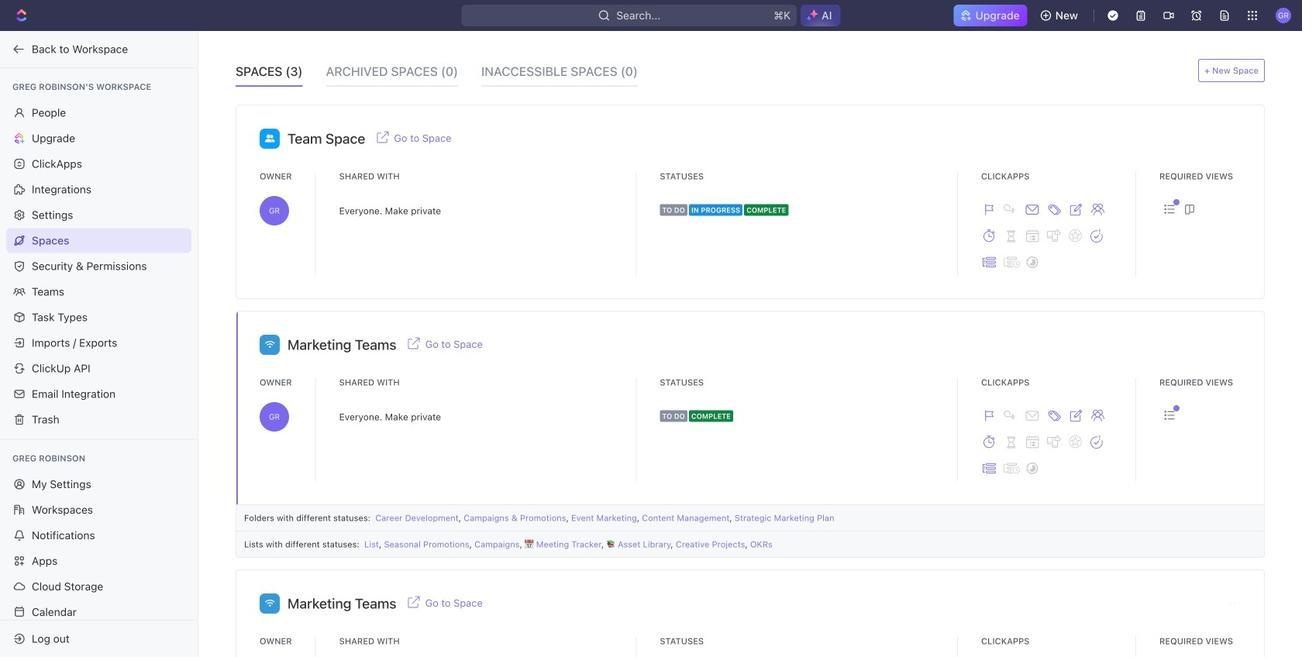 Task type: vqa. For each thing, say whether or not it's contained in the screenshot.
Tree
no



Task type: describe. For each thing, give the bounding box(es) containing it.
wifi image
[[265, 600, 275, 607]]

wifi image
[[265, 341, 275, 348]]

user group image
[[265, 135, 275, 142]]



